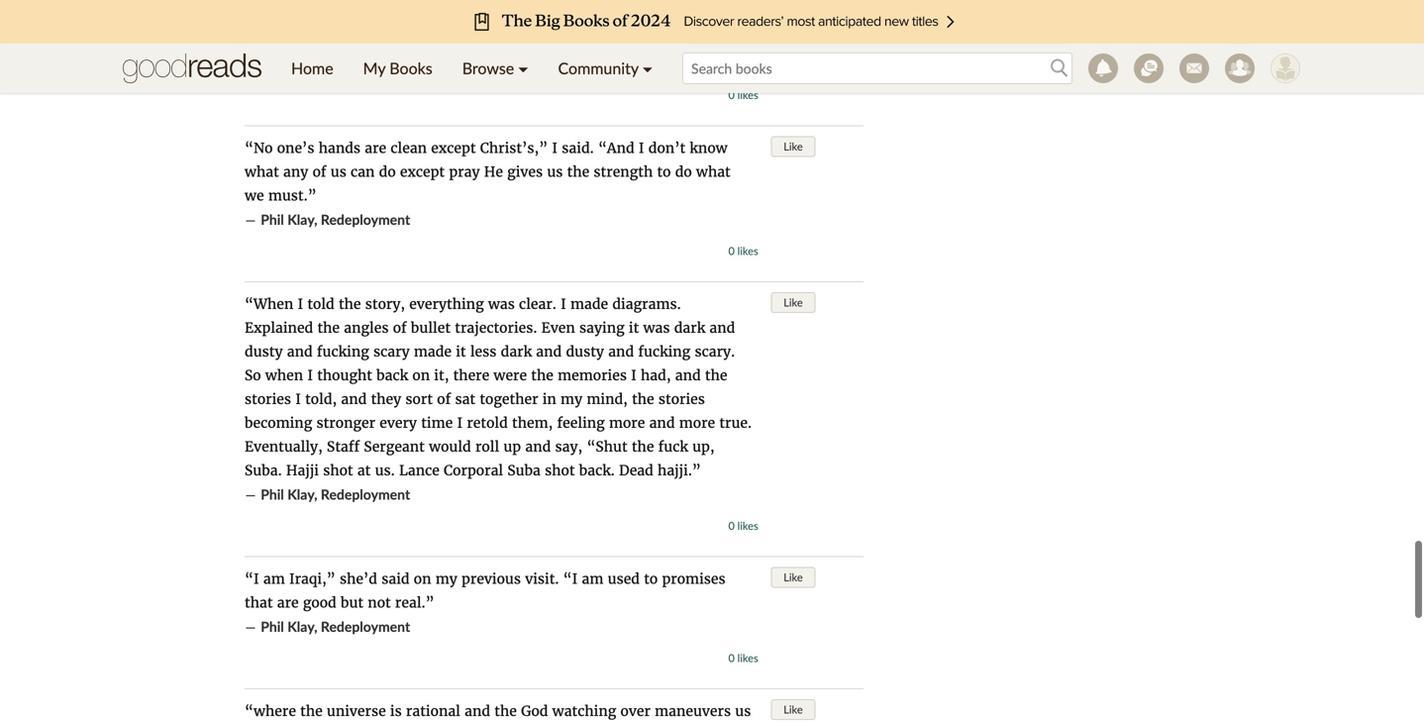 Task type: vqa. For each thing, say whether or not it's contained in the screenshot.
everything
yes



Task type: locate. For each thing, give the bounding box(es) containing it.
1 more from the left
[[609, 414, 645, 432]]

0 vertical spatial made
[[571, 295, 608, 313]]

phil inside "when i told the story, everything was clear. i made diagrams. explained the angles of bullet trajectories. even saying it was dark and dusty and fucking scary made it less dark and dusty and fucking scary. so when i thought back on it, there were the memories i had, and the stories i told, and they sort of sat together in my mind, the stories becoming stronger every time i retold them, feeling more and more true. eventually, staff sergeant would roll up and say, "shut the fuck up, suba. hajji shot at us. lance corporal suba shot back. dead hajji." ― phil klay, redeployment
[[261, 486, 284, 503]]

my left previous
[[436, 570, 457, 588]]

0 horizontal spatial ▾
[[518, 58, 528, 78]]

to right used
[[644, 570, 658, 588]]

phil down suba.
[[261, 486, 284, 503]]

1 horizontal spatial more
[[679, 414, 715, 432]]

3 likes from the top
[[738, 519, 759, 532]]

it
[[629, 319, 639, 337], [456, 343, 466, 361]]

1 fucking from the left
[[317, 343, 369, 361]]

klay, down hajji
[[287, 486, 317, 503]]

"i up the that
[[245, 570, 259, 588]]

she'd
[[340, 570, 377, 588]]

3 ― from the top
[[245, 486, 257, 504]]

2 0 likes link from the top
[[729, 244, 759, 258]]

made
[[571, 295, 608, 313], [414, 343, 452, 361]]

3 like link from the top
[[771, 567, 816, 588]]

1 vertical spatial on
[[414, 570, 431, 588]]

the right the "where
[[300, 702, 323, 720]]

1 likes from the top
[[738, 88, 759, 102]]

4 0 from the top
[[729, 651, 735, 665]]

scary
[[373, 343, 410, 361]]

us right the gives
[[547, 163, 563, 181]]

"i right visit. at bottom left
[[563, 570, 578, 588]]

what
[[245, 163, 279, 181], [696, 163, 731, 181]]

and up fuck
[[649, 414, 675, 432]]

it left less
[[456, 343, 466, 361]]

1 horizontal spatial fucking
[[638, 343, 691, 361]]

1 like link from the top
[[771, 136, 816, 157]]

more down mind,
[[609, 414, 645, 432]]

1 klay, from the top
[[287, 55, 317, 72]]

redeployment
[[321, 55, 410, 72], [321, 211, 410, 228], [321, 486, 410, 503], [321, 618, 410, 635]]

said
[[382, 570, 410, 588]]

universe
[[327, 702, 386, 720]]

1 vertical spatial was
[[643, 319, 670, 337]]

am up the that
[[263, 570, 285, 588]]

3 klay, from the top
[[287, 486, 317, 503]]

more up the up,
[[679, 414, 715, 432]]

klay,
[[287, 55, 317, 72], [287, 211, 317, 228], [287, 486, 317, 503], [287, 618, 317, 635]]

3 redeployment link from the top
[[321, 486, 410, 503]]

1 0 from the top
[[729, 88, 735, 102]]

was down the diagrams.
[[643, 319, 670, 337]]

the down said. at the top left of page
[[567, 163, 590, 181]]

2 0 likes from the top
[[729, 244, 759, 258]]

and up stronger
[[341, 390, 367, 408]]

up
[[504, 438, 521, 456]]

klay, down must."
[[287, 211, 317, 228]]

0 horizontal spatial stories
[[245, 390, 291, 408]]

1 like from the top
[[784, 140, 803, 153]]

― inside "i am iraqi," she'd said on my previous visit. "i am used to promises that are good but not real." ― phil klay, redeployment
[[245, 618, 257, 636]]

1 shot from the left
[[323, 462, 353, 479]]

1 vertical spatial to
[[644, 570, 658, 588]]

redeployment inside ― phil klay, redeployment
[[321, 55, 410, 72]]

shot down staff
[[323, 462, 353, 479]]

it down the diagrams.
[[629, 319, 639, 337]]

iraqi,"
[[289, 570, 336, 588]]

sam green image
[[1271, 53, 1301, 83]]

1 horizontal spatial it
[[629, 319, 639, 337]]

2 more from the left
[[679, 414, 715, 432]]

to
[[657, 163, 671, 181], [644, 570, 658, 588]]

what down "no on the top left of page
[[245, 163, 279, 181]]

4 phil from the top
[[261, 618, 284, 635]]

browse ▾ button
[[447, 44, 543, 93]]

3 like from the top
[[784, 571, 803, 584]]

in
[[543, 390, 557, 408]]

1 horizontal spatial what
[[696, 163, 731, 181]]

are
[[365, 139, 386, 157], [277, 594, 299, 612]]

likes for i
[[738, 244, 759, 258]]

like for "i am iraqi," she'd said on my previous visit. "i am used to promises that are good but not real."
[[784, 571, 803, 584]]

2 vertical spatial of
[[437, 390, 451, 408]]

and right rational
[[465, 702, 490, 720]]

1 horizontal spatial dusty
[[566, 343, 604, 361]]

of left 'sat'
[[437, 390, 451, 408]]

of inside "no one's hands are clean except christ's," i said. "and i don't know what any of us can do except pray he gives us the strength to do what we must." ― phil klay, redeployment
[[313, 163, 326, 181]]

like
[[784, 140, 803, 153], [784, 296, 803, 309], [784, 571, 803, 584], [784, 703, 803, 716]]

us down hands
[[331, 163, 347, 181]]

on up real."
[[414, 570, 431, 588]]

and up scary.
[[710, 319, 735, 337]]

2 ▾ from the left
[[643, 58, 653, 78]]

suba
[[508, 462, 541, 479]]

2 likes from the top
[[738, 244, 759, 258]]

do right can
[[379, 163, 396, 181]]

3 0 from the top
[[729, 519, 735, 532]]

1 horizontal spatial ▾
[[643, 58, 653, 78]]

is
[[390, 702, 402, 720]]

community
[[558, 58, 639, 78]]

stories down had,
[[659, 390, 705, 408]]

promises
[[662, 570, 726, 588]]

0 likes
[[729, 88, 759, 102], [729, 244, 759, 258], [729, 519, 759, 532], [729, 651, 759, 665]]

of up scary
[[393, 319, 407, 337]]

1 vertical spatial it
[[456, 343, 466, 361]]

except up pray
[[431, 139, 476, 157]]

am
[[263, 570, 285, 588], [582, 570, 604, 588]]

made down bullet
[[414, 343, 452, 361]]

together
[[480, 390, 538, 408]]

0 horizontal spatial am
[[263, 570, 285, 588]]

back.
[[579, 462, 615, 479]]

2 fucking from the left
[[638, 343, 691, 361]]

3 0 likes from the top
[[729, 519, 759, 532]]

to down don't
[[657, 163, 671, 181]]

corporal
[[444, 462, 503, 479]]

0 horizontal spatial what
[[245, 163, 279, 181]]

1 horizontal spatial my
[[561, 390, 583, 408]]

1 horizontal spatial am
[[582, 570, 604, 588]]

phil down the that
[[261, 618, 284, 635]]

redeployment inside "when i told the story, everything was clear. i made diagrams. explained the angles of bullet trajectories. even saying it was dark and dusty and fucking scary made it less dark and dusty and fucking scary. so when i thought back on it, there were the memories i had, and the stories i told, and they sort of sat together in my mind, the stories becoming stronger every time i retold them, feeling more and more true. eventually, staff sergeant would roll up and say, "shut the fuck up, suba. hajji shot at us. lance corporal suba shot back. dead hajji." ― phil klay, redeployment
[[321, 486, 410, 503]]

1 horizontal spatial made
[[571, 295, 608, 313]]

dark up were
[[501, 343, 532, 361]]

phil
[[261, 55, 284, 72], [261, 211, 284, 228], [261, 486, 284, 503], [261, 618, 284, 635]]

pray
[[449, 163, 480, 181]]

told,
[[305, 390, 337, 408]]

1 ▾ from the left
[[518, 58, 528, 78]]

0 horizontal spatial more
[[609, 414, 645, 432]]

0 horizontal spatial fucking
[[317, 343, 369, 361]]

― left home
[[245, 55, 257, 73]]

2 redeployment link from the top
[[321, 211, 410, 228]]

i left the told
[[298, 295, 303, 313]]

i right "and
[[639, 139, 644, 157]]

1 vertical spatial made
[[414, 343, 452, 361]]

i left told,
[[295, 390, 301, 408]]

4 klay, from the top
[[287, 618, 317, 635]]

0 horizontal spatial shot
[[323, 462, 353, 479]]

and down the even
[[536, 343, 562, 361]]

christ's,"
[[480, 139, 548, 157]]

are inside "i am iraqi," she'd said on my previous visit. "i am used to promises that are good but not real." ― phil klay, redeployment
[[277, 594, 299, 612]]

us right maneuvers
[[735, 702, 751, 720]]

0 vertical spatial of
[[313, 163, 326, 181]]

1 phil from the top
[[261, 55, 284, 72]]

1 horizontal spatial stories
[[659, 390, 705, 408]]

2 redeployment from the top
[[321, 211, 410, 228]]

and down them,
[[525, 438, 551, 456]]

on left it,
[[412, 367, 430, 384]]

― down the that
[[245, 618, 257, 636]]

4 redeployment link from the top
[[321, 618, 410, 635]]

"where the universe is rational and the god watching over maneuvers us
[[245, 702, 751, 722]]

▾ inside browse ▾ dropdown button
[[518, 58, 528, 78]]

0 likes link for am
[[729, 651, 759, 665]]

0 vertical spatial are
[[365, 139, 386, 157]]

redeployment link
[[321, 55, 410, 72], [321, 211, 410, 228], [321, 486, 410, 503], [321, 618, 410, 635]]

2 like link from the top
[[771, 292, 816, 313]]

was up trajectories.
[[488, 295, 515, 313]]

―
[[245, 55, 257, 73], [245, 211, 257, 229], [245, 486, 257, 504], [245, 618, 257, 636]]

dusty
[[245, 343, 283, 361], [566, 343, 604, 361]]

0 likes for am
[[729, 651, 759, 665]]

mind,
[[587, 390, 628, 408]]

1 vertical spatial are
[[277, 594, 299, 612]]

"i am iraqi," she'd said on my previous visit. "i am used to promises that are good but not real." ― phil klay, redeployment
[[245, 570, 726, 636]]

made up saying
[[571, 295, 608, 313]]

phil inside "no one's hands are clean except christ's," i said. "and i don't know what any of us can do except pray he gives us the strength to do what we must." ― phil klay, redeployment
[[261, 211, 284, 228]]

said.
[[562, 139, 594, 157]]

likes for diagrams.
[[738, 519, 759, 532]]

1 am from the left
[[263, 570, 285, 588]]

like link
[[771, 136, 816, 157], [771, 292, 816, 313], [771, 567, 816, 588], [771, 699, 816, 720]]

browse
[[462, 58, 514, 78]]

eventually,
[[245, 438, 323, 456]]

4 0 likes from the top
[[729, 651, 759, 665]]

fucking up thought
[[317, 343, 369, 361]]

2 do from the left
[[675, 163, 692, 181]]

what down know
[[696, 163, 731, 181]]

0 horizontal spatial made
[[414, 343, 452, 361]]

stories
[[245, 390, 291, 408], [659, 390, 705, 408]]

staff
[[327, 438, 360, 456]]

but
[[341, 594, 364, 612]]

2 what from the left
[[696, 163, 731, 181]]

i left had,
[[631, 367, 637, 384]]

over
[[621, 702, 651, 720]]

1 vertical spatial except
[[400, 163, 445, 181]]

dark up scary.
[[674, 319, 705, 337]]

3 phil from the top
[[261, 486, 284, 503]]

▾ right browse
[[518, 58, 528, 78]]

1 vertical spatial dark
[[501, 343, 532, 361]]

am left used
[[582, 570, 604, 588]]

4 like from the top
[[784, 703, 803, 716]]

klay, inside "no one's hands are clean except christ's," i said. "and i don't know what any of us can do except pray he gives us the strength to do what we must." ― phil klay, redeployment
[[287, 211, 317, 228]]

klay, left my
[[287, 55, 317, 72]]

my right in
[[561, 390, 583, 408]]

1 horizontal spatial shot
[[545, 462, 575, 479]]

good
[[303, 594, 337, 612]]

dusty up memories
[[566, 343, 604, 361]]

4 redeployment from the top
[[321, 618, 410, 635]]

"i
[[245, 570, 259, 588], [563, 570, 578, 588]]

2 0 from the top
[[729, 244, 735, 258]]

2 horizontal spatial us
[[735, 702, 751, 720]]

2 ― from the top
[[245, 211, 257, 229]]

phil down we
[[261, 211, 284, 228]]

0 horizontal spatial "i
[[245, 570, 259, 588]]

redeployment link for the
[[321, 486, 410, 503]]

stories up the "becoming"
[[245, 390, 291, 408]]

the down scary.
[[705, 367, 728, 384]]

▾ inside community ▾ popup button
[[643, 58, 653, 78]]

0 horizontal spatial was
[[488, 295, 515, 313]]

1 "i from the left
[[245, 570, 259, 588]]

0 horizontal spatial my
[[436, 570, 457, 588]]

0 horizontal spatial of
[[313, 163, 326, 181]]

― inside "no one's hands are clean except christ's," i said. "and i don't know what any of us can do except pray he gives us the strength to do what we must." ― phil klay, redeployment
[[245, 211, 257, 229]]

everything
[[409, 295, 484, 313]]

community ▾
[[558, 58, 653, 78]]

0 horizontal spatial dark
[[501, 343, 532, 361]]

dusty up so
[[245, 343, 283, 361]]

my books link
[[348, 44, 447, 93]]

klay, inside "i am iraqi," she'd said on my previous visit. "i am used to promises that are good but not real." ― phil klay, redeployment
[[287, 618, 317, 635]]

1 ― from the top
[[245, 55, 257, 73]]

1 horizontal spatial are
[[365, 139, 386, 157]]

― phil klay, redeployment
[[245, 55, 410, 73]]

angles
[[344, 319, 389, 337]]

1 vertical spatial my
[[436, 570, 457, 588]]

1 horizontal spatial of
[[393, 319, 407, 337]]

1 horizontal spatial was
[[643, 319, 670, 337]]

of right any
[[313, 163, 326, 181]]

are up can
[[365, 139, 386, 157]]

2 like from the top
[[784, 296, 803, 309]]

the up angles
[[339, 295, 361, 313]]

1 horizontal spatial "i
[[563, 570, 578, 588]]

clear.
[[519, 295, 557, 313]]

do down don't
[[675, 163, 692, 181]]

was
[[488, 295, 515, 313], [643, 319, 670, 337]]

us.
[[375, 462, 395, 479]]

they
[[371, 390, 401, 408]]

0 vertical spatial my
[[561, 390, 583, 408]]

klay, down good
[[287, 618, 317, 635]]

0 horizontal spatial it
[[456, 343, 466, 361]]

and
[[710, 319, 735, 337], [287, 343, 313, 361], [536, 343, 562, 361], [608, 343, 634, 361], [675, 367, 701, 384], [341, 390, 367, 408], [649, 414, 675, 432], [525, 438, 551, 456], [465, 702, 490, 720]]

0 vertical spatial to
[[657, 163, 671, 181]]

menu containing home
[[276, 44, 668, 93]]

do
[[379, 163, 396, 181], [675, 163, 692, 181]]

on
[[412, 367, 430, 384], [414, 570, 431, 588]]

sort
[[406, 390, 433, 408]]

shot down "say,"
[[545, 462, 575, 479]]

0 likes for i
[[729, 244, 759, 258]]

▾ right the community
[[643, 58, 653, 78]]

i up the even
[[561, 295, 566, 313]]

them,
[[512, 414, 553, 432]]

redeployment inside "i am iraqi," she'd said on my previous visit. "i am used to promises that are good but not real." ― phil klay, redeployment
[[321, 618, 410, 635]]

to inside "no one's hands are clean except christ's," i said. "and i don't know what any of us can do except pray he gives us the strength to do what we must." ― phil klay, redeployment
[[657, 163, 671, 181]]

― down we
[[245, 211, 257, 229]]

fucking up had,
[[638, 343, 691, 361]]

0 vertical spatial on
[[412, 367, 430, 384]]

― down suba.
[[245, 486, 257, 504]]

saying
[[579, 319, 625, 337]]

1 horizontal spatial do
[[675, 163, 692, 181]]

are right the that
[[277, 594, 299, 612]]

4 ― from the top
[[245, 618, 257, 636]]

0 likes link
[[729, 88, 759, 102], [729, 244, 759, 258], [729, 519, 759, 532], [729, 651, 759, 665]]

3 0 likes link from the top
[[729, 519, 759, 532]]

2 klay, from the top
[[287, 211, 317, 228]]

2 horizontal spatial of
[[437, 390, 451, 408]]

0 horizontal spatial dusty
[[245, 343, 283, 361]]

like for "no one's hands are clean except christ's," i said. "and i don't know what any of us can do except pray he gives us the strength to do what we must."
[[784, 140, 803, 153]]

friend requests image
[[1225, 53, 1255, 83]]

1 redeployment from the top
[[321, 55, 410, 72]]

0 horizontal spatial do
[[379, 163, 396, 181]]

4 0 likes link from the top
[[729, 651, 759, 665]]

1 vertical spatial of
[[393, 319, 407, 337]]

2 dusty from the left
[[566, 343, 604, 361]]

menu
[[276, 44, 668, 93]]

▾
[[518, 58, 528, 78], [643, 58, 653, 78]]

redeployment inside "no one's hands are clean except christ's," i said. "and i don't know what any of us can do except pray he gives us the strength to do what we must." ― phil klay, redeployment
[[321, 211, 410, 228]]

phil left home
[[261, 55, 284, 72]]

my
[[363, 58, 386, 78]]

hands
[[319, 139, 361, 157]]

my
[[561, 390, 583, 408], [436, 570, 457, 588]]

2 phil from the top
[[261, 211, 284, 228]]

0 horizontal spatial are
[[277, 594, 299, 612]]

4 likes from the top
[[738, 651, 759, 665]]

my inside "when i told the story, everything was clear. i made diagrams. explained the angles of bullet trajectories. even saying it was dark and dusty and fucking scary made it less dark and dusty and fucking scary. so when i thought back on it, there were the memories i had, and the stories i told, and they sort of sat together in my mind, the stories becoming stronger every time i retold them, feeling more and more true. eventually, staff sergeant would roll up and say, "shut the fuck up, suba. hajji shot at us. lance corporal suba shot back. dead hajji." ― phil klay, redeployment
[[561, 390, 583, 408]]

3 redeployment from the top
[[321, 486, 410, 503]]

are inside "no one's hands are clean except christ's," i said. "and i don't know what any of us can do except pray he gives us the strength to do what we must." ― phil klay, redeployment
[[365, 139, 386, 157]]

to inside "i am iraqi," she'd said on my previous visit. "i am used to promises that are good but not real." ― phil klay, redeployment
[[644, 570, 658, 588]]

god
[[521, 702, 548, 720]]

0 vertical spatial dark
[[674, 319, 705, 337]]

except down clean
[[400, 163, 445, 181]]

likes
[[738, 88, 759, 102], [738, 244, 759, 258], [738, 519, 759, 532], [738, 651, 759, 665]]



Task type: describe. For each thing, give the bounding box(es) containing it.
watching
[[552, 702, 616, 720]]

rational
[[406, 702, 461, 720]]

books
[[390, 58, 433, 78]]

i left said. at the top left of page
[[552, 139, 558, 157]]

and down saying
[[608, 343, 634, 361]]

he
[[484, 163, 503, 181]]

story,
[[365, 295, 405, 313]]

notifications image
[[1089, 53, 1118, 83]]

it,
[[434, 367, 449, 384]]

klay, inside ― phil klay, redeployment
[[287, 55, 317, 72]]

0 vertical spatial it
[[629, 319, 639, 337]]

would
[[429, 438, 471, 456]]

0 vertical spatial except
[[431, 139, 476, 157]]

1 horizontal spatial dark
[[674, 319, 705, 337]]

there
[[453, 367, 490, 384]]

"when
[[245, 295, 293, 313]]

when
[[265, 367, 303, 384]]

"when i told the story, everything was clear. i made diagrams. explained the angles of bullet trajectories. even saying it was dark and dusty and fucking scary made it less dark and dusty and fucking scary. so when i thought back on it, there were the memories i had, and the stories i told, and they sort of sat together in my mind, the stories becoming stronger every time i retold them, feeling more and more true. eventually, staff sergeant would roll up and say, "shut the fuck up, suba. hajji shot at us. lance corporal suba shot back. dead hajji." ― phil klay, redeployment
[[245, 295, 752, 504]]

1 dusty from the left
[[245, 343, 283, 361]]

"no
[[245, 139, 273, 157]]

true.
[[719, 414, 752, 432]]

my group discussions image
[[1134, 53, 1164, 83]]

clean
[[391, 139, 427, 157]]

1 0 likes link from the top
[[729, 88, 759, 102]]

say,
[[555, 438, 583, 456]]

"no one's hands are clean except christ's," i said. "and i don't know what any of us can do except pray he gives us the strength to do what we must." ― phil klay, redeployment
[[245, 139, 731, 229]]

strength
[[594, 163, 653, 181]]

so
[[245, 367, 261, 384]]

0 vertical spatial was
[[488, 295, 515, 313]]

▾ for browse ▾
[[518, 58, 528, 78]]

not
[[368, 594, 391, 612]]

any
[[283, 163, 308, 181]]

the up in
[[531, 367, 554, 384]]

0 likes link for diagrams.
[[729, 519, 759, 532]]

explained
[[245, 319, 313, 337]]

and inside ""where the universe is rational and the god watching over maneuvers us"
[[465, 702, 490, 720]]

likes for am
[[738, 651, 759, 665]]

must."
[[268, 187, 317, 205]]

dead
[[619, 462, 654, 479]]

home link
[[276, 44, 348, 93]]

Search for books to add to your shelves search field
[[683, 53, 1073, 84]]

1 redeployment link from the top
[[321, 55, 410, 72]]

trajectories.
[[455, 319, 537, 337]]

2 am from the left
[[582, 570, 604, 588]]

like for "when i told the story, everything was clear. i made diagrams. explained the angles of bullet trajectories. even saying it was dark and dusty and fucking scary made it less dark and dusty and fucking scary. so when i thought back on it, there were the memories i had, and the stories i told, and they sort of sat together in my mind, the stories becoming stronger every time i retold them, feeling more and more true. eventually, staff sergeant would roll up and say, "shut the fuck up, suba. hajji shot at us. lance corporal suba shot back. dead hajji."
[[784, 296, 803, 309]]

phil inside "i am iraqi," she'd said on my previous visit. "i am used to promises that are good but not real." ― phil klay, redeployment
[[261, 618, 284, 635]]

told
[[307, 295, 335, 313]]

visit.
[[525, 570, 559, 588]]

back
[[377, 367, 408, 384]]

don't
[[649, 139, 686, 157]]

Search books text field
[[683, 53, 1073, 84]]

the inside "no one's hands are clean except christ's," i said. "and i don't know what any of us can do except pray he gives us the strength to do what we must." ― phil klay, redeployment
[[567, 163, 590, 181]]

1 horizontal spatial us
[[547, 163, 563, 181]]

0 for am
[[729, 651, 735, 665]]

becoming
[[245, 414, 312, 432]]

like link for "when i told the story, everything was clear. i made diagrams. explained the angles of bullet trajectories. even saying it was dark and dusty and fucking scary made it less dark and dusty and fucking scary. so when i thought back on it, there were the memories i had, and the stories i told, and they sort of sat together in my mind, the stories becoming stronger every time i retold them, feeling more and more true. eventually, staff sergeant would roll up and say, "shut the fuck up, suba. hajji shot at us. lance corporal suba shot back. dead hajji."
[[771, 292, 816, 313]]

diagrams.
[[613, 295, 681, 313]]

the up dead
[[632, 438, 654, 456]]

home
[[291, 58, 333, 78]]

we
[[245, 187, 264, 205]]

lance
[[399, 462, 440, 479]]

0 likes for diagrams.
[[729, 519, 759, 532]]

every
[[380, 414, 417, 432]]

know
[[690, 139, 728, 157]]

my books
[[363, 58, 433, 78]]

"shut
[[587, 438, 628, 456]]

klay, inside "when i told the story, everything was clear. i made diagrams. explained the angles of bullet trajectories. even saying it was dark and dusty and fucking scary made it less dark and dusty and fucking scary. so when i thought back on it, there were the memories i had, and the stories i told, and they sort of sat together in my mind, the stories becoming stronger every time i retold them, feeling more and more true. eventually, staff sergeant would roll up and say, "shut the fuck up, suba. hajji shot at us. lance corporal suba shot back. dead hajji." ― phil klay, redeployment
[[287, 486, 317, 503]]

"and
[[598, 139, 635, 157]]

1 stories from the left
[[245, 390, 291, 408]]

memories
[[558, 367, 627, 384]]

sat
[[455, 390, 476, 408]]

stronger
[[316, 414, 376, 432]]

browse ▾
[[462, 58, 528, 78]]

0 for diagrams.
[[729, 519, 735, 532]]

like link for "no one's hands are clean except christ's," i said. "and i don't know what any of us can do except pray he gives us the strength to do what we must."
[[771, 136, 816, 157]]

2 shot from the left
[[545, 462, 575, 479]]

redeployment link for are
[[321, 211, 410, 228]]

0 horizontal spatial us
[[331, 163, 347, 181]]

us inside ""where the universe is rational and the god watching over maneuvers us"
[[735, 702, 751, 720]]

bullet
[[411, 319, 451, 337]]

0 likes link for i
[[729, 244, 759, 258]]

the down had,
[[632, 390, 654, 408]]

my inside "i am iraqi," she'd said on my previous visit. "i am used to promises that are good but not real." ― phil klay, redeployment
[[436, 570, 457, 588]]

fuck
[[658, 438, 688, 456]]

inbox image
[[1180, 53, 1209, 83]]

1 what from the left
[[245, 163, 279, 181]]

had,
[[641, 367, 671, 384]]

and right had,
[[675, 367, 701, 384]]

i right time
[[457, 414, 463, 432]]

the left the god
[[495, 702, 517, 720]]

on inside "when i told the story, everything was clear. i made diagrams. explained the angles of bullet trajectories. even saying it was dark and dusty and fucking scary made it less dark and dusty and fucking scary. so when i thought back on it, there were the memories i had, and the stories i told, and they sort of sat together in my mind, the stories becoming stronger every time i retold them, feeling more and more true. eventually, staff sergeant would roll up and say, "shut the fuck up, suba. hajji shot at us. lance corporal suba shot back. dead hajji." ― phil klay, redeployment
[[412, 367, 430, 384]]

hajji
[[286, 462, 319, 479]]

previous
[[462, 570, 521, 588]]

1 0 likes from the top
[[729, 88, 759, 102]]

one's
[[277, 139, 315, 157]]

suba.
[[245, 462, 282, 479]]

phil inside ― phil klay, redeployment
[[261, 55, 284, 72]]

at
[[357, 462, 371, 479]]

2 stories from the left
[[659, 390, 705, 408]]

0 for i
[[729, 244, 735, 258]]

roll
[[475, 438, 499, 456]]

"where
[[245, 702, 296, 720]]

maneuvers
[[655, 702, 731, 720]]

used
[[608, 570, 640, 588]]

gives
[[507, 163, 543, 181]]

community ▾ button
[[543, 44, 668, 93]]

up,
[[692, 438, 715, 456]]

― inside "when i told the story, everything was clear. i made diagrams. explained the angles of bullet trajectories. even saying it was dark and dusty and fucking scary made it less dark and dusty and fucking scary. so when i thought back on it, there were the memories i had, and the stories i told, and they sort of sat together in my mind, the stories becoming stronger every time i retold them, feeling more and more true. eventually, staff sergeant would roll up and say, "shut the fuck up, suba. hajji shot at us. lance corporal suba shot back. dead hajji." ― phil klay, redeployment
[[245, 486, 257, 504]]

1 do from the left
[[379, 163, 396, 181]]

and up when
[[287, 343, 313, 361]]

that
[[245, 594, 273, 612]]

2 "i from the left
[[563, 570, 578, 588]]

less
[[470, 343, 497, 361]]

redeployment link for she'd
[[321, 618, 410, 635]]

▾ for community ▾
[[643, 58, 653, 78]]

can
[[351, 163, 375, 181]]

even
[[541, 319, 575, 337]]

4 like link from the top
[[771, 699, 816, 720]]

time
[[421, 414, 453, 432]]

were
[[494, 367, 527, 384]]

real."
[[395, 594, 434, 612]]

on inside "i am iraqi," she'd said on my previous visit. "i am used to promises that are good but not real." ― phil klay, redeployment
[[414, 570, 431, 588]]

feeling
[[557, 414, 605, 432]]

like link for "i am iraqi," she'd said on my previous visit. "i am used to promises that are good but not real."
[[771, 567, 816, 588]]

the down the told
[[317, 319, 340, 337]]

scary.
[[695, 343, 735, 361]]

i right when
[[307, 367, 313, 384]]



